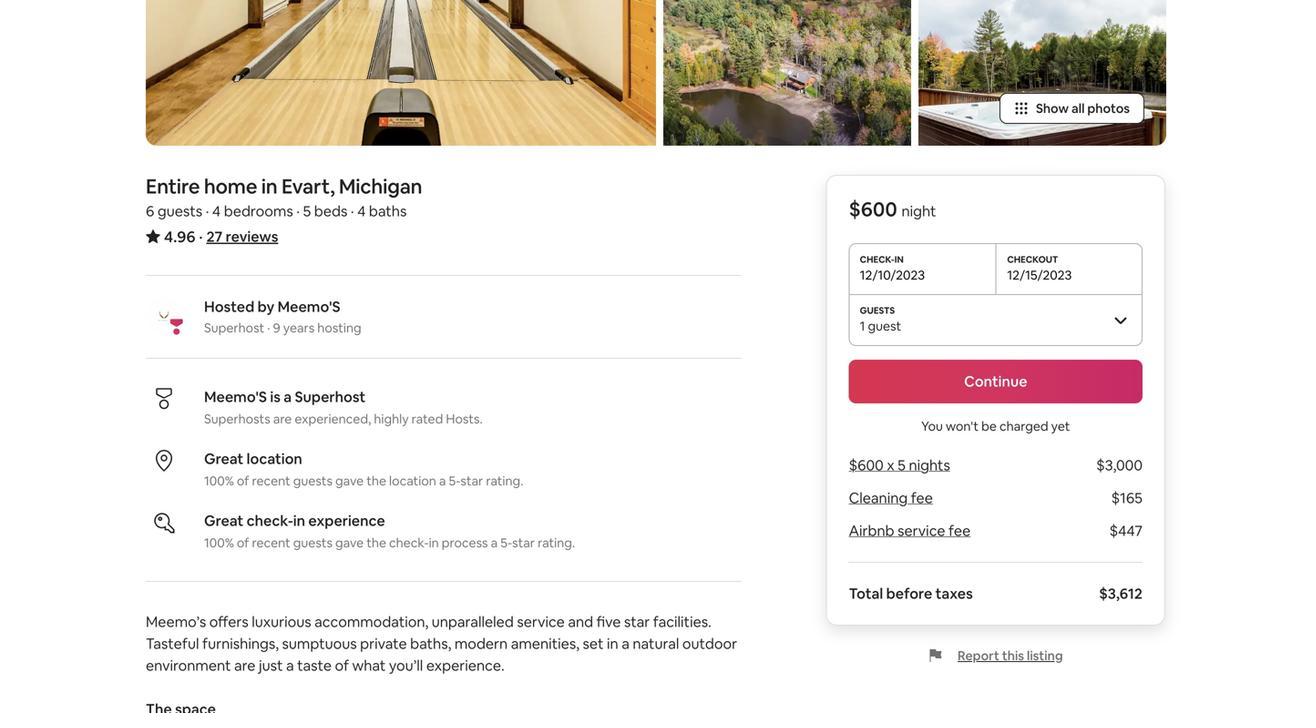 Task type: vqa. For each thing, say whether or not it's contained in the screenshot.
and
yes



Task type: describe. For each thing, give the bounding box(es) containing it.
and
[[568, 613, 593, 631]]

6
[[146, 202, 154, 220]]

continue
[[964, 372, 1028, 391]]

1
[[860, 318, 865, 334]]

1 guest
[[860, 318, 901, 334]]

gave inside great check-in experience 100% of recent guests gave the check-in process a 5-star rating.
[[335, 535, 364, 551]]

show
[[1036, 100, 1069, 116]]

great check-in experience 100% of recent guests gave the check-in process a 5-star rating.
[[204, 512, 575, 551]]

in left experience
[[293, 512, 305, 530]]

27
[[206, 227, 223, 246]]

a inside the meemo's is a superhost superhosts are experienced, highly rated hosts.
[[284, 388, 292, 406]]

star inside meemo's offers luxurious accommodation, unparalleled service and five star facilities. tasteful furnishings, sumptuous private baths, modern amenities, set in a natural outdoor environment are just a taste of what you'll experience.
[[624, 613, 650, 631]]

$3,000
[[1096, 456, 1143, 475]]

just
[[259, 656, 283, 675]]

$600 for $600 x 5 nights
[[849, 456, 884, 475]]

charged
[[1000, 418, 1049, 435]]

the inside great location 100% of recent guests gave the location a 5-star rating.
[[367, 473, 386, 489]]

great for great location
[[204, 450, 244, 468]]

environment
[[146, 656, 231, 675]]

report this listing
[[958, 648, 1063, 664]]

what
[[352, 656, 386, 675]]

superhost for meemo's is a superhost
[[295, 388, 366, 406]]

natural
[[633, 635, 679, 653]]

modern
[[455, 635, 508, 653]]

five
[[597, 613, 621, 631]]

nights
[[909, 456, 950, 475]]

0 horizontal spatial location
[[247, 450, 302, 468]]

beds
[[314, 202, 348, 220]]

9
[[273, 320, 280, 336]]

· up 27
[[206, 202, 209, 220]]

guest
[[868, 318, 901, 334]]

report
[[958, 648, 999, 664]]

1 vertical spatial location
[[389, 473, 436, 489]]

x
[[887, 456, 895, 475]]

$447
[[1110, 522, 1143, 540]]

· right the beds
[[351, 202, 354, 220]]

highly
[[374, 411, 409, 427]]

amenities,
[[511, 635, 580, 653]]

host profile picture image
[[146, 298, 182, 334]]

are inside the meemo's is a superhost superhosts are experienced, highly rated hosts.
[[273, 411, 292, 427]]

airbnb
[[849, 522, 894, 540]]

service inside meemo's offers luxurious accommodation, unparalleled service and five star facilities. tasteful furnishings, sumptuous private baths, modern amenities, set in a natural outdoor environment are just a taste of what you'll experience.
[[517, 613, 565, 631]]

100% inside great check-in experience 100% of recent guests gave the check-in process a 5-star rating.
[[204, 535, 234, 551]]

listing
[[1027, 648, 1063, 664]]

$600 x 5 nights button
[[849, 456, 950, 475]]

0 horizontal spatial fee
[[911, 489, 933, 507]]

12/10/2023
[[860, 267, 925, 283]]

a inside great location 100% of recent guests gave the location a 5-star rating.
[[439, 473, 446, 489]]

before
[[886, 584, 933, 603]]

$600 night
[[849, 196, 936, 222]]

star inside great location 100% of recent guests gave the location a 5-star rating.
[[461, 473, 483, 489]]

is
[[270, 388, 281, 406]]

show all photos button
[[1000, 93, 1145, 124]]

are inside meemo's offers luxurious accommodation, unparalleled service and five star facilities. tasteful furnishings, sumptuous private baths, modern amenities, set in a natural outdoor environment are just a taste of what you'll experience.
[[234, 656, 256, 675]]

the inside great check-in experience 100% of recent guests gave the check-in process a 5-star rating.
[[367, 535, 386, 551]]

rating. inside great location 100% of recent guests gave the location a 5-star rating.
[[486, 473, 523, 489]]

recent inside great location 100% of recent guests gave the location a 5-star rating.
[[252, 473, 290, 489]]

baths,
[[410, 635, 451, 653]]

12/15/2023
[[1007, 267, 1072, 283]]

guests inside the 'entire home in evart, michigan 6 guests · 4 bedrooms · 5 beds · 4 baths'
[[157, 202, 202, 220]]

luxurious
[[252, 613, 311, 631]]

show all photos
[[1036, 100, 1130, 116]]

the lanes at meemo's farm image 3 image
[[663, 0, 911, 146]]

you'll
[[389, 656, 423, 675]]

guests inside great check-in experience 100% of recent guests gave the check-in process a 5-star rating.
[[293, 535, 333, 551]]

reviews
[[226, 227, 278, 246]]

hosts.
[[446, 411, 483, 427]]

entire
[[146, 173, 200, 199]]

in left process
[[429, 535, 439, 551]]

total before taxes
[[849, 584, 973, 603]]

accommodation,
[[315, 613, 429, 631]]

you won't be charged yet
[[921, 418, 1070, 435]]

5- inside great check-in experience 100% of recent guests gave the check-in process a 5-star rating.
[[500, 535, 512, 551]]

airbnb service fee
[[849, 522, 971, 540]]

cleaning fee
[[849, 489, 933, 507]]

hosted by meemo's superhost · 9 years hosting
[[204, 297, 361, 336]]

meemo's inside the meemo's is a superhost superhosts are experienced, highly rated hosts.
[[204, 388, 267, 406]]

total
[[849, 584, 883, 603]]

tasteful
[[146, 635, 199, 653]]

yet
[[1051, 418, 1070, 435]]

facilities.
[[653, 613, 712, 631]]

4.96 · 27 reviews
[[164, 227, 278, 247]]

$3,612
[[1099, 584, 1143, 603]]

1 vertical spatial 5
[[898, 456, 906, 475]]

a right just
[[286, 656, 294, 675]]

4.96
[[164, 227, 195, 247]]

cleaning
[[849, 489, 908, 507]]

1 guest button
[[849, 294, 1143, 345]]

michigan
[[339, 173, 422, 199]]

the lanes at meemo's farm image 1 image
[[146, 0, 656, 146]]

sumptuous
[[282, 635, 357, 653]]

$600 x 5 nights
[[849, 456, 950, 475]]



Task type: locate. For each thing, give the bounding box(es) containing it.
0 vertical spatial location
[[247, 450, 302, 468]]

2 gave from the top
[[335, 535, 364, 551]]

5-
[[449, 473, 461, 489], [500, 535, 512, 551]]

guests down experience
[[293, 535, 333, 551]]

2 4 from the left
[[357, 202, 366, 220]]

offers
[[209, 613, 249, 631]]

5 inside the 'entire home in evart, michigan 6 guests · 4 bedrooms · 5 beds · 4 baths'
[[303, 202, 311, 220]]

star right process
[[512, 535, 535, 551]]

1 vertical spatial 5-
[[500, 535, 512, 551]]

taste
[[297, 656, 332, 675]]

· left 9 on the top of the page
[[267, 320, 270, 336]]

2 100% from the top
[[204, 535, 234, 551]]

100%
[[204, 473, 234, 489], [204, 535, 234, 551]]

0 vertical spatial gave
[[335, 473, 364, 489]]

1 vertical spatial guests
[[293, 473, 333, 489]]

won't
[[946, 418, 979, 435]]

gave inside great location 100% of recent guests gave the location a 5-star rating.
[[335, 473, 364, 489]]

1 vertical spatial recent
[[252, 535, 290, 551]]

$600 left 'x'
[[849, 456, 884, 475]]

unparalleled
[[432, 613, 514, 631]]

a down the rated
[[439, 473, 446, 489]]

fee
[[911, 489, 933, 507], [949, 522, 971, 540]]

0 horizontal spatial are
[[234, 656, 256, 675]]

star right "five"
[[624, 613, 650, 631]]

1 horizontal spatial star
[[512, 535, 535, 551]]

1 vertical spatial star
[[512, 535, 535, 551]]

100% inside great location 100% of recent guests gave the location a 5-star rating.
[[204, 473, 234, 489]]

0 vertical spatial check-
[[247, 512, 293, 530]]

of inside meemo's offers luxurious accommodation, unparalleled service and five star facilities. tasteful furnishings, sumptuous private baths, modern amenities, set in a natural outdoor environment are just a taste of what you'll experience.
[[335, 656, 349, 675]]

0 vertical spatial rating.
[[486, 473, 523, 489]]

1 horizontal spatial are
[[273, 411, 292, 427]]

meemo's
[[278, 297, 340, 316], [204, 388, 267, 406]]

service down cleaning fee button
[[898, 522, 946, 540]]

1 vertical spatial are
[[234, 656, 256, 675]]

are
[[273, 411, 292, 427], [234, 656, 256, 675]]

be
[[982, 418, 997, 435]]

bedrooms
[[224, 202, 293, 220]]

0 vertical spatial meemo's
[[278, 297, 340, 316]]

the up experience
[[367, 473, 386, 489]]

superhost inside the meemo's is a superhost superhosts are experienced, highly rated hosts.
[[295, 388, 366, 406]]

by
[[258, 297, 274, 316]]

of down superhosts
[[237, 473, 249, 489]]

superhost
[[204, 320, 264, 336], [295, 388, 366, 406]]

0 horizontal spatial 5-
[[449, 473, 461, 489]]

100% up offers
[[204, 535, 234, 551]]

rating. inside great check-in experience 100% of recent guests gave the check-in process a 5-star rating.
[[538, 535, 575, 551]]

1 vertical spatial great
[[204, 512, 244, 530]]

superhost for hosted by meemo's
[[204, 320, 264, 336]]

1 vertical spatial meemo's
[[204, 388, 267, 406]]

0 horizontal spatial star
[[461, 473, 483, 489]]

4 left baths on the left of the page
[[357, 202, 366, 220]]

1 vertical spatial rating.
[[538, 535, 575, 551]]

1 horizontal spatial fee
[[949, 522, 971, 540]]

continue button
[[849, 360, 1143, 404]]

you
[[921, 418, 943, 435]]

$600
[[849, 196, 897, 222], [849, 456, 884, 475]]

of
[[237, 473, 249, 489], [237, 535, 249, 551], [335, 656, 349, 675]]

5
[[303, 202, 311, 220], [898, 456, 906, 475]]

in inside meemo's offers luxurious accommodation, unparalleled service and five star facilities. tasteful furnishings, sumptuous private baths, modern amenities, set in a natural outdoor environment are just a taste of what you'll experience.
[[607, 635, 619, 653]]

1 great from the top
[[204, 450, 244, 468]]

baths
[[369, 202, 407, 220]]

0 horizontal spatial 5
[[303, 202, 311, 220]]

1 horizontal spatial 5
[[898, 456, 906, 475]]

1 the from the top
[[367, 473, 386, 489]]

the
[[367, 473, 386, 489], [367, 535, 386, 551]]

1 vertical spatial gave
[[335, 535, 364, 551]]

0 vertical spatial service
[[898, 522, 946, 540]]

0 vertical spatial are
[[273, 411, 292, 427]]

great
[[204, 450, 244, 468], [204, 512, 244, 530]]

rating. up process
[[486, 473, 523, 489]]

$165
[[1111, 489, 1143, 507]]

superhost down hosted
[[204, 320, 264, 336]]

1 vertical spatial 100%
[[204, 535, 234, 551]]

photos
[[1088, 100, 1130, 116]]

superhosts
[[204, 411, 270, 427]]

evart,
[[282, 173, 335, 199]]

4
[[212, 202, 221, 220], [357, 202, 366, 220]]

the down experience
[[367, 535, 386, 551]]

of inside great check-in experience 100% of recent guests gave the check-in process a 5-star rating.
[[237, 535, 249, 551]]

2 vertical spatial guests
[[293, 535, 333, 551]]

guests inside great location 100% of recent guests gave the location a 5-star rating.
[[293, 473, 333, 489]]

· inside 4.96 · 27 reviews
[[199, 227, 203, 246]]

0 vertical spatial great
[[204, 450, 244, 468]]

location up great check-in experience 100% of recent guests gave the check-in process a 5-star rating.
[[389, 473, 436, 489]]

0 horizontal spatial rating.
[[486, 473, 523, 489]]

5- right process
[[500, 535, 512, 551]]

5- inside great location 100% of recent guests gave the location a 5-star rating.
[[449, 473, 461, 489]]

0 horizontal spatial service
[[517, 613, 565, 631]]

a right is
[[284, 388, 292, 406]]

2 vertical spatial star
[[624, 613, 650, 631]]

entire home in evart, michigan 6 guests · 4 bedrooms · 5 beds · 4 baths
[[146, 173, 422, 220]]

years
[[283, 320, 315, 336]]

outdoor
[[682, 635, 737, 653]]

the lanes at meemo's farm image 5 image
[[919, 0, 1166, 146]]

1 horizontal spatial meemo's
[[278, 297, 340, 316]]

1 gave from the top
[[335, 473, 364, 489]]

0 vertical spatial guests
[[157, 202, 202, 220]]

5- down the hosts.
[[449, 473, 461, 489]]

a right process
[[491, 535, 498, 551]]

star up process
[[461, 473, 483, 489]]

0 horizontal spatial superhost
[[204, 320, 264, 336]]

of left what
[[335, 656, 349, 675]]

furnishings,
[[202, 635, 279, 653]]

rating.
[[486, 473, 523, 489], [538, 535, 575, 551]]

1 vertical spatial the
[[367, 535, 386, 551]]

meemo's up superhosts
[[204, 388, 267, 406]]

5 right 'x'
[[898, 456, 906, 475]]

service up amenities, at the left
[[517, 613, 565, 631]]

1 4 from the left
[[212, 202, 221, 220]]

airbnb service fee button
[[849, 522, 971, 540]]

service
[[898, 522, 946, 540], [517, 613, 565, 631]]

0 horizontal spatial meemo's
[[204, 388, 267, 406]]

$600 for $600 night
[[849, 196, 897, 222]]

1 vertical spatial check-
[[389, 535, 429, 551]]

check-
[[247, 512, 293, 530], [389, 535, 429, 551]]

0 vertical spatial superhost
[[204, 320, 264, 336]]

home
[[204, 173, 257, 199]]

star
[[461, 473, 483, 489], [512, 535, 535, 551], [624, 613, 650, 631]]

meemo's
[[146, 613, 206, 631]]

meemo's offers luxurious accommodation, unparalleled service and five star facilities. tasteful furnishings, sumptuous private baths, modern amenities, set in a natural outdoor environment are just a taste of what you'll experience.
[[146, 613, 741, 675]]

hosted
[[204, 297, 254, 316]]

process
[[442, 535, 488, 551]]

superhost inside hosted by meemo's superhost · 9 years hosting
[[204, 320, 264, 336]]

1 100% from the top
[[204, 473, 234, 489]]

0 horizontal spatial check-
[[247, 512, 293, 530]]

5 left the beds
[[303, 202, 311, 220]]

in inside the 'entire home in evart, michigan 6 guests · 4 bedrooms · 5 beds · 4 baths'
[[261, 173, 277, 199]]

a inside great check-in experience 100% of recent guests gave the check-in process a 5-star rating.
[[491, 535, 498, 551]]

gave down experience
[[335, 535, 364, 551]]

recent inside great check-in experience 100% of recent guests gave the check-in process a 5-star rating.
[[252, 535, 290, 551]]

of inside great location 100% of recent guests gave the location a 5-star rating.
[[237, 473, 249, 489]]

$600 left night
[[849, 196, 897, 222]]

0 vertical spatial recent
[[252, 473, 290, 489]]

location down superhosts
[[247, 450, 302, 468]]

report this listing button
[[929, 648, 1063, 664]]

this
[[1002, 648, 1024, 664]]

guests down entire
[[157, 202, 202, 220]]

0 vertical spatial of
[[237, 473, 249, 489]]

1 horizontal spatial location
[[389, 473, 436, 489]]

1 horizontal spatial 5-
[[500, 535, 512, 551]]

1 vertical spatial service
[[517, 613, 565, 631]]

superhost up experienced,
[[295, 388, 366, 406]]

1 recent from the top
[[252, 473, 290, 489]]

2 the from the top
[[367, 535, 386, 551]]

0 vertical spatial 5
[[303, 202, 311, 220]]

0 vertical spatial star
[[461, 473, 483, 489]]

fee up taxes
[[949, 522, 971, 540]]

great location 100% of recent guests gave the location a 5-star rating.
[[204, 450, 523, 489]]

0 vertical spatial 100%
[[204, 473, 234, 489]]

rating. up and
[[538, 535, 575, 551]]

are down is
[[273, 411, 292, 427]]

guests up experience
[[293, 473, 333, 489]]

1 vertical spatial superhost
[[295, 388, 366, 406]]

1 horizontal spatial service
[[898, 522, 946, 540]]

0 vertical spatial $600
[[849, 196, 897, 222]]

· left 27
[[199, 227, 203, 246]]

0 vertical spatial 5-
[[449, 473, 461, 489]]

are down furnishings,
[[234, 656, 256, 675]]

27 reviews link
[[206, 227, 278, 246]]

hosting
[[317, 320, 361, 336]]

1 horizontal spatial check-
[[389, 535, 429, 551]]

1 vertical spatial of
[[237, 535, 249, 551]]

check- left process
[[389, 535, 429, 551]]

recent up luxurious
[[252, 535, 290, 551]]

great inside great check-in experience 100% of recent guests gave the check-in process a 5-star rating.
[[204, 512, 244, 530]]

experienced,
[[295, 411, 371, 427]]

all
[[1072, 100, 1085, 116]]

check- left experience
[[247, 512, 293, 530]]

recent down superhosts
[[252, 473, 290, 489]]

1 vertical spatial $600
[[849, 456, 884, 475]]

meemo's inside hosted by meemo's superhost · 9 years hosting
[[278, 297, 340, 316]]

1 vertical spatial fee
[[949, 522, 971, 540]]

2 vertical spatial of
[[335, 656, 349, 675]]

meemo's is a superhost superhosts are experienced, highly rated hosts.
[[204, 388, 483, 427]]

taxes
[[936, 584, 973, 603]]

set
[[583, 635, 604, 653]]

1 horizontal spatial rating.
[[538, 535, 575, 551]]

great inside great location 100% of recent guests gave the location a 5-star rating.
[[204, 450, 244, 468]]

100% down superhosts
[[204, 473, 234, 489]]

location
[[247, 450, 302, 468], [389, 473, 436, 489]]

0 horizontal spatial 4
[[212, 202, 221, 220]]

· inside hosted by meemo's superhost · 9 years hosting
[[267, 320, 270, 336]]

gave up experience
[[335, 473, 364, 489]]

fee down nights
[[911, 489, 933, 507]]

in up bedrooms
[[261, 173, 277, 199]]

great for great check-in experience
[[204, 512, 244, 530]]

1 horizontal spatial superhost
[[295, 388, 366, 406]]

4 up 27
[[212, 202, 221, 220]]

0 vertical spatial the
[[367, 473, 386, 489]]

cleaning fee button
[[849, 489, 933, 507]]

2 recent from the top
[[252, 535, 290, 551]]

guests
[[157, 202, 202, 220], [293, 473, 333, 489], [293, 535, 333, 551]]

experience.
[[426, 656, 505, 675]]

gave
[[335, 473, 364, 489], [335, 535, 364, 551]]

2 great from the top
[[204, 512, 244, 530]]

1 $600 from the top
[[849, 196, 897, 222]]

night
[[902, 202, 936, 220]]

a
[[284, 388, 292, 406], [439, 473, 446, 489], [491, 535, 498, 551], [622, 635, 630, 653], [286, 656, 294, 675]]

1 horizontal spatial 4
[[357, 202, 366, 220]]

experience
[[308, 512, 385, 530]]

of up offers
[[237, 535, 249, 551]]

0 vertical spatial fee
[[911, 489, 933, 507]]

2 horizontal spatial star
[[624, 613, 650, 631]]

meemo's up years at the top left
[[278, 297, 340, 316]]

rated
[[412, 411, 443, 427]]

private
[[360, 635, 407, 653]]

star inside great check-in experience 100% of recent guests gave the check-in process a 5-star rating.
[[512, 535, 535, 551]]

a left natural
[[622, 635, 630, 653]]

in right set
[[607, 635, 619, 653]]

· down the evart,
[[296, 202, 300, 220]]

2 $600 from the top
[[849, 456, 884, 475]]



